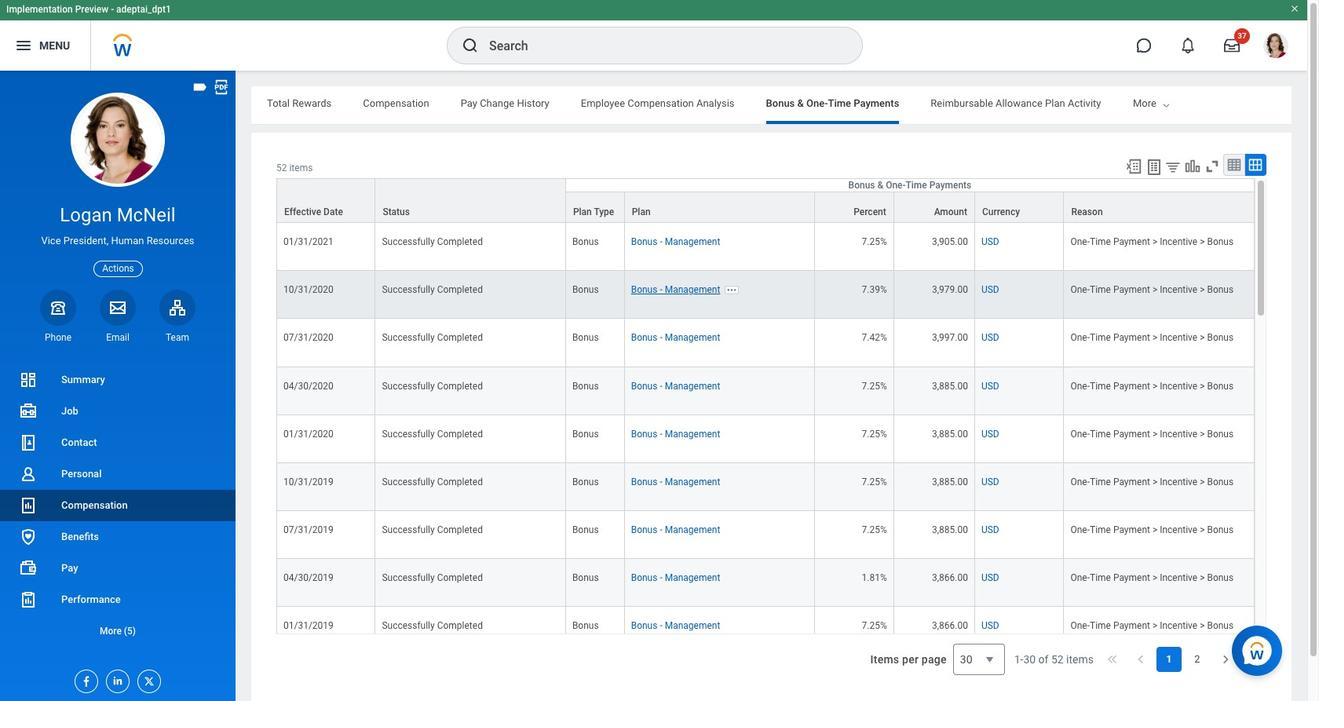 Task type: describe. For each thing, give the bounding box(es) containing it.
payment for 10/31/2020
[[1114, 285, 1151, 296]]

tag image
[[192, 79, 209, 96]]

successfully for 10/31/2020
[[382, 285, 435, 296]]

phone
[[45, 332, 71, 343]]

bonus - management link for 01/31/2021
[[631, 233, 721, 247]]

items per page element
[[869, 635, 1005, 685]]

performance image
[[19, 591, 38, 610]]

incentive for 07/31/2020
[[1160, 333, 1198, 344]]

type
[[594, 207, 614, 218]]

bonus - management link for 10/31/2020
[[631, 281, 721, 296]]

one-time payment > incentive > bonus for 04/30/2019
[[1071, 573, 1234, 584]]

compensation link
[[0, 490, 236, 522]]

one- for 10/31/2019
[[1071, 477, 1090, 488]]

plan type button
[[566, 193, 624, 222]]

reimbursable allowance plan activity
[[931, 97, 1102, 109]]

plan for plan type
[[573, 207, 592, 218]]

successfully completed for 04/30/2020
[[382, 381, 483, 392]]

completed for 04/30/2020
[[437, 381, 483, 392]]

successfully completed for 07/31/2019
[[382, 525, 483, 536]]

reason button
[[1065, 193, 1254, 222]]

one-time payment > incentive > bonus element for 01/31/2020
[[1071, 426, 1234, 440]]

menu
[[39, 39, 70, 52]]

resources
[[147, 235, 194, 247]]

view printable version (pdf) image
[[213, 79, 230, 96]]

pay for pay
[[61, 562, 78, 574]]

7.25% for 07/31/2019
[[862, 525, 887, 536]]

inbox large image
[[1225, 38, 1240, 53]]

fullscreen image
[[1204, 158, 1221, 175]]

profile logan mcneil image
[[1264, 33, 1289, 61]]

human
[[111, 235, 144, 247]]

calendar
[[1214, 97, 1255, 109]]

management for 04/30/2020
[[665, 381, 721, 392]]

one-time payment > incentive > bonus for 01/31/2020
[[1071, 429, 1234, 440]]

bonus - management for 10/31/2019
[[631, 477, 721, 488]]

Search Workday  search field
[[489, 28, 830, 63]]

analysis
[[697, 97, 735, 109]]

team link
[[159, 290, 196, 344]]

bonus - management link for 07/31/2020
[[631, 329, 721, 344]]

10/31/2020
[[284, 285, 334, 296]]

future
[[1133, 97, 1162, 109]]

more for more
[[1133, 97, 1157, 109]]

year
[[1257, 97, 1277, 109]]

- for 10/31/2019
[[660, 477, 663, 488]]

usd for 04/30/2019
[[982, 573, 1000, 584]]

payments inside tab list
[[854, 97, 900, 109]]

completed for 01/31/2021
[[437, 236, 483, 247]]

summary link
[[0, 364, 236, 396]]

completed for 10/31/2020
[[437, 285, 483, 296]]

7 one-time payment > incentive > bonus element from the top
[[1071, 522, 1234, 536]]

performance
[[61, 594, 121, 606]]

usd link for 01/31/2021
[[982, 233, 1000, 247]]

1 horizontal spatial compensation
[[363, 97, 429, 109]]

contact image
[[19, 434, 38, 452]]

row containing 04/30/2019
[[276, 559, 1255, 607]]

time for 07/31/2020
[[1090, 333, 1111, 344]]

1-30 of 52 items
[[1015, 654, 1094, 666]]

more (5)
[[100, 626, 136, 637]]

view team image
[[168, 298, 187, 317]]

expand table image
[[1248, 157, 1264, 173]]

row containing plan type
[[276, 192, 1255, 223]]

pagination element
[[1015, 635, 1267, 685]]

3,997.00
[[932, 333, 968, 344]]

personal
[[61, 468, 102, 480]]

successfully for 10/31/2019
[[382, 477, 435, 488]]

tab list containing total rewards
[[251, 86, 1292, 124]]

time for 10/31/2019
[[1090, 477, 1111, 488]]

one-time payment > incentive > bonus for 10/31/2019
[[1071, 477, 1234, 488]]

one-time payment > incentive > bonus element for 10/31/2020
[[1071, 281, 1234, 296]]

job
[[61, 405, 79, 417]]

row containing 07/31/2019
[[276, 511, 1255, 559]]

plan for plan
[[632, 207, 651, 218]]

row containing 10/31/2020
[[276, 271, 1255, 319]]

successfully completed for 01/31/2019
[[382, 621, 483, 632]]

usd for 10/31/2020
[[982, 285, 1000, 296]]

1-
[[1015, 654, 1024, 666]]

total
[[267, 97, 290, 109]]

one-time payment > incentive > bonus for 01/31/2019
[[1071, 621, 1234, 632]]

row containing bonus & one-time payments
[[276, 178, 1255, 223]]

one- inside the bonus & one-time payments popup button
[[886, 180, 906, 191]]

row containing 04/30/2020
[[276, 367, 1255, 415]]

37
[[1238, 31, 1247, 40]]

completed for 10/31/2019
[[437, 477, 483, 488]]

01/31/2021
[[284, 236, 334, 247]]

3,885.00 for 10/31/2019
[[932, 477, 968, 488]]

reason
[[1072, 207, 1103, 218]]

management for 10/31/2020
[[665, 285, 721, 296]]

incentive for 01/31/2020
[[1160, 429, 1198, 440]]

vice
[[41, 235, 61, 247]]

bonus & one-time payments button
[[566, 179, 1254, 192]]

successfully for 01/31/2019
[[382, 621, 435, 632]]

notifications large image
[[1181, 38, 1196, 53]]

7 one-time payment > incentive > bonus from the top
[[1071, 525, 1234, 536]]

percent button
[[815, 193, 894, 222]]

time for 01/31/2019
[[1090, 621, 1111, 632]]

benefits
[[61, 531, 99, 543]]

vice president, human resources
[[41, 235, 194, 247]]

history
[[517, 97, 550, 109]]

completed for 04/30/2019
[[437, 573, 483, 584]]

10/31/2019
[[284, 477, 334, 488]]

2 horizontal spatial compensation
[[628, 97, 694, 109]]

status
[[383, 207, 410, 218]]

phone image
[[47, 298, 69, 317]]

page
[[922, 654, 947, 666]]

& inside tab list
[[798, 97, 804, 109]]

allowance
[[996, 97, 1043, 109]]

1-30 of 52 items status
[[1015, 652, 1094, 668]]

7.25% for 10/31/2019
[[862, 477, 887, 488]]

- for 10/31/2020
[[660, 285, 663, 296]]

amount button
[[894, 193, 975, 222]]

adeptai_dpt1
[[116, 4, 171, 15]]

usd link for 01/31/2020
[[982, 426, 1000, 440]]

by
[[1201, 97, 1212, 109]]

more (5) button
[[0, 622, 236, 641]]

usd for 01/31/2019
[[982, 621, 1000, 632]]

incentive for 01/31/2021
[[1160, 236, 1198, 247]]

row containing 10/31/2019
[[276, 463, 1255, 511]]

usd for 04/30/2020
[[982, 381, 1000, 392]]

- for 04/30/2020
[[660, 381, 663, 392]]

payments inside popup button
[[930, 180, 972, 191]]

row containing 01/31/2021
[[276, 223, 1255, 271]]

total rewards
[[267, 97, 332, 109]]

successfully for 01/31/2020
[[382, 429, 435, 440]]

of
[[1039, 654, 1049, 666]]

time for 01/31/2021
[[1090, 236, 1111, 247]]

president,
[[63, 235, 109, 247]]

& inside popup button
[[878, 180, 884, 191]]

items inside status
[[1067, 654, 1094, 666]]

successfully completed for 04/30/2019
[[382, 573, 483, 584]]

table image
[[1227, 157, 1243, 173]]

compensation image
[[19, 496, 38, 515]]

chevron right small image
[[1218, 652, 1234, 668]]

team logan mcneil element
[[159, 331, 196, 344]]

7 payment from the top
[[1114, 525, 1151, 536]]

close environment banner image
[[1291, 4, 1300, 13]]

2 button
[[1185, 647, 1210, 672]]

3,885.00 for 01/31/2020
[[932, 429, 968, 440]]

benefits image
[[19, 528, 38, 547]]

pay link
[[0, 553, 236, 584]]

01/31/2019
[[284, 621, 334, 632]]

- for 01/31/2021
[[660, 236, 663, 247]]

mail image
[[108, 298, 127, 317]]

time for 01/31/2020
[[1090, 429, 1111, 440]]

01/31/2020
[[284, 429, 334, 440]]

job image
[[19, 402, 38, 421]]

email logan mcneil element
[[100, 331, 136, 344]]

email
[[106, 332, 129, 343]]

usd for 01/31/2021
[[982, 236, 1000, 247]]

52 items
[[276, 163, 313, 174]]

7.25% for 01/31/2019
[[862, 621, 887, 632]]

0 vertical spatial bonus & one-time payments
[[766, 97, 900, 109]]

incentive for 10/31/2020
[[1160, 285, 1198, 296]]

facebook image
[[75, 671, 93, 688]]

team
[[166, 332, 189, 343]]

summary
[[61, 374, 105, 386]]

effective date
[[284, 207, 343, 218]]

effective
[[284, 207, 321, 218]]

amount
[[934, 207, 968, 218]]

time for 04/30/2019
[[1090, 573, 1111, 584]]

chevron 2x right small image
[[1247, 652, 1262, 668]]

management for 01/31/2021
[[665, 236, 721, 247]]

usd for 07/31/2019
[[982, 525, 1000, 536]]

- for 01/31/2019
[[660, 621, 663, 632]]

performance link
[[0, 584, 236, 616]]

export to worksheets image
[[1145, 158, 1164, 177]]

date
[[324, 207, 343, 218]]

reimbursable
[[931, 97, 993, 109]]

bonus - management for 07/31/2019
[[631, 525, 721, 536]]

navigation pane region
[[0, 71, 236, 701]]

management for 01/31/2020
[[665, 429, 721, 440]]

04/30/2020
[[284, 381, 334, 392]]

usd link for 07/31/2020
[[982, 329, 1000, 344]]

phone logan mcneil element
[[40, 331, 76, 344]]

bonus - management for 01/31/2020
[[631, 429, 721, 440]]



Task type: vqa. For each thing, say whether or not it's contained in the screenshot.
inbox Icon to the top
no



Task type: locate. For each thing, give the bounding box(es) containing it.
5 incentive from the top
[[1160, 429, 1198, 440]]

items left chevron 2x left small 'icon'
[[1067, 654, 1094, 666]]

pay change history
[[461, 97, 550, 109]]

52 inside status
[[1052, 654, 1064, 666]]

successfully for 01/31/2021
[[382, 236, 435, 247]]

items
[[871, 654, 900, 666]]

3,979.00
[[932, 285, 968, 296]]

4 bonus - management from the top
[[631, 381, 721, 392]]

7 usd link from the top
[[982, 522, 1000, 536]]

bonus
[[766, 97, 795, 109], [849, 180, 875, 191], [573, 236, 599, 247], [631, 236, 658, 247], [1208, 236, 1234, 247], [573, 285, 599, 296], [631, 285, 658, 296], [1208, 285, 1234, 296], [573, 333, 599, 344], [631, 333, 658, 344], [1208, 333, 1234, 344], [573, 381, 599, 392], [631, 381, 658, 392], [1208, 381, 1234, 392], [573, 429, 599, 440], [631, 429, 658, 440], [1208, 429, 1234, 440], [573, 477, 599, 488], [631, 477, 658, 488], [1208, 477, 1234, 488], [573, 525, 599, 536], [631, 525, 658, 536], [1208, 525, 1234, 536], [573, 573, 599, 584], [631, 573, 658, 584], [1208, 573, 1234, 584], [573, 621, 599, 632], [631, 621, 658, 632], [1208, 621, 1234, 632]]

8 one-time payment > incentive > bonus from the top
[[1071, 573, 1234, 584]]

bonus inside popup button
[[849, 180, 875, 191]]

bonus - management link for 01/31/2019
[[631, 618, 721, 632]]

1 horizontal spatial &
[[878, 180, 884, 191]]

management for 01/31/2019
[[665, 621, 721, 632]]

5 bonus - management link from the top
[[631, 426, 721, 440]]

52 right of
[[1052, 654, 1064, 666]]

incentive for 10/31/2019
[[1160, 477, 1198, 488]]

4 usd from the top
[[982, 381, 1000, 392]]

management
[[665, 236, 721, 247], [665, 285, 721, 296], [665, 333, 721, 344], [665, 381, 721, 392], [665, 429, 721, 440], [665, 477, 721, 488], [665, 525, 721, 536], [665, 573, 721, 584], [665, 621, 721, 632]]

0 horizontal spatial payments
[[854, 97, 900, 109]]

1 vertical spatial 3,866.00
[[932, 621, 968, 632]]

7.25% for 04/30/2020
[[862, 381, 887, 392]]

more (5) button
[[0, 616, 236, 647]]

1 vertical spatial items
[[1067, 654, 1094, 666]]

one- for 07/31/2020
[[1071, 333, 1090, 344]]

bonus - management link for 04/30/2020
[[631, 377, 721, 392]]

1 management from the top
[[665, 236, 721, 247]]

payment for 01/31/2021
[[1114, 236, 1151, 247]]

select to filter grid data image
[[1165, 159, 1182, 175]]

usd
[[982, 236, 1000, 247], [982, 285, 1000, 296], [982, 333, 1000, 344], [982, 381, 1000, 392], [982, 429, 1000, 440], [982, 477, 1000, 488], [982, 525, 1000, 536], [982, 573, 1000, 584], [982, 621, 1000, 632]]

future vesting by calendar year
[[1133, 97, 1277, 109]]

2 one-time payment > incentive > bonus element from the top
[[1071, 281, 1234, 296]]

chevron left small image
[[1133, 652, 1149, 668]]

5 one-time payment > incentive > bonus element from the top
[[1071, 426, 1234, 440]]

1 vertical spatial bonus & one-time payments
[[849, 180, 972, 191]]

5 payment from the top
[[1114, 429, 1151, 440]]

07/31/2019
[[284, 525, 334, 536]]

7 bonus - management from the top
[[631, 525, 721, 536]]

1.81%
[[862, 573, 887, 584]]

implementation preview -   adeptai_dpt1
[[6, 4, 171, 15]]

7 successfully from the top
[[382, 525, 435, 536]]

- for 04/30/2019
[[660, 573, 663, 584]]

2 3,866.00 from the top
[[932, 621, 968, 632]]

plan right type at the top of the page
[[632, 207, 651, 218]]

7 completed from the top
[[437, 525, 483, 536]]

6 usd from the top
[[982, 477, 1000, 488]]

5 management from the top
[[665, 429, 721, 440]]

incentive for 01/31/2019
[[1160, 621, 1198, 632]]

6 successfully from the top
[[382, 477, 435, 488]]

one-time payment > incentive > bonus element for 01/31/2021
[[1071, 233, 1234, 247]]

employee
[[581, 97, 625, 109]]

one-
[[807, 97, 828, 109], [886, 180, 906, 191], [1071, 236, 1090, 247], [1071, 285, 1090, 296], [1071, 333, 1090, 344], [1071, 381, 1090, 392], [1071, 429, 1090, 440], [1071, 477, 1090, 488], [1071, 525, 1090, 536], [1071, 573, 1090, 584], [1071, 621, 1090, 632]]

1 horizontal spatial 52
[[1052, 654, 1064, 666]]

items up effective date popup button
[[289, 163, 313, 174]]

bonus & one-time payments
[[766, 97, 900, 109], [849, 180, 972, 191]]

usd link for 07/31/2019
[[982, 522, 1000, 536]]

0 vertical spatial 3,866.00
[[932, 573, 968, 584]]

6 one-time payment > incentive > bonus from the top
[[1071, 477, 1234, 488]]

1 vertical spatial &
[[878, 180, 884, 191]]

effective date button
[[277, 179, 375, 222]]

successfully completed for 01/31/2020
[[382, 429, 483, 440]]

1 one-time payment > incentive > bonus from the top
[[1071, 236, 1234, 247]]

bonus - management for 07/31/2020
[[631, 333, 721, 344]]

pay image
[[19, 559, 38, 578]]

8 usd from the top
[[982, 573, 1000, 584]]

0 horizontal spatial 52
[[276, 163, 287, 174]]

one-time payment > incentive > bonus for 04/30/2020
[[1071, 381, 1234, 392]]

payments
[[854, 97, 900, 109], [930, 180, 972, 191]]

9 usd from the top
[[982, 621, 1000, 632]]

3 usd from the top
[[982, 333, 1000, 344]]

3,885.00
[[932, 381, 968, 392], [932, 429, 968, 440], [932, 477, 968, 488], [932, 525, 968, 536]]

1 vertical spatial pay
[[61, 562, 78, 574]]

7.25%
[[862, 236, 887, 247], [862, 381, 887, 392], [862, 429, 887, 440], [862, 477, 887, 488], [862, 525, 887, 536], [862, 621, 887, 632]]

management for 07/31/2019
[[665, 525, 721, 536]]

payment
[[1114, 236, 1151, 247], [1114, 285, 1151, 296], [1114, 333, 1151, 344], [1114, 381, 1151, 392], [1114, 429, 1151, 440], [1114, 477, 1151, 488], [1114, 525, 1151, 536], [1114, 573, 1151, 584], [1114, 621, 1151, 632]]

5 row from the top
[[276, 319, 1255, 367]]

row containing 01/31/2020
[[276, 415, 1255, 463]]

logan mcneil
[[60, 204, 176, 226]]

3 3,885.00 from the top
[[932, 477, 968, 488]]

3,866.00 right the 1.81%
[[932, 573, 968, 584]]

per
[[903, 654, 919, 666]]

1 incentive from the top
[[1160, 236, 1198, 247]]

7.25% for 01/31/2021
[[862, 236, 887, 247]]

tab list
[[251, 86, 1292, 124]]

7 bonus - management link from the top
[[631, 522, 721, 536]]

one-time payment > incentive > bonus for 01/31/2021
[[1071, 236, 1234, 247]]

successfully for 07/31/2019
[[382, 525, 435, 536]]

10 row from the top
[[276, 559, 1255, 607]]

plan button
[[625, 193, 815, 222]]

6 successfully completed from the top
[[382, 477, 483, 488]]

pay left "change" on the left
[[461, 97, 478, 109]]

1 row from the top
[[276, 178, 1255, 223]]

0 horizontal spatial items
[[289, 163, 313, 174]]

9 successfully completed from the top
[[382, 621, 483, 632]]

6 payment from the top
[[1114, 477, 1151, 488]]

compensation
[[363, 97, 429, 109], [628, 97, 694, 109], [61, 500, 128, 511]]

1 horizontal spatial plan
[[632, 207, 651, 218]]

0 horizontal spatial more
[[100, 626, 122, 637]]

completed for 07/31/2020
[[437, 333, 483, 344]]

- for 07/31/2020
[[660, 333, 663, 344]]

2 usd link from the top
[[982, 281, 1000, 296]]

pay for pay change history
[[461, 97, 478, 109]]

8 bonus - management link from the top
[[631, 570, 721, 584]]

pay
[[461, 97, 478, 109], [61, 562, 78, 574]]

1 horizontal spatial more
[[1133, 97, 1157, 109]]

implementation
[[6, 4, 73, 15]]

3 usd link from the top
[[982, 329, 1000, 344]]

one-time payment > incentive > bonus element for 04/30/2020
[[1071, 377, 1234, 392]]

one-time payment > incentive > bonus element
[[1071, 233, 1234, 247], [1071, 281, 1234, 296], [1071, 329, 1234, 344], [1071, 377, 1234, 392], [1071, 426, 1234, 440], [1071, 474, 1234, 488], [1071, 522, 1234, 536], [1071, 570, 1234, 584], [1071, 618, 1234, 632]]

usd link
[[982, 233, 1000, 247], [982, 281, 1000, 296], [982, 329, 1000, 344], [982, 377, 1000, 392], [982, 426, 1000, 440], [982, 474, 1000, 488], [982, 522, 1000, 536], [982, 570, 1000, 584], [982, 618, 1000, 632]]

usd link for 04/30/2020
[[982, 377, 1000, 392]]

actions button
[[94, 260, 143, 277]]

rewards
[[292, 97, 332, 109]]

6 one-time payment > incentive > bonus element from the top
[[1071, 474, 1234, 488]]

0 vertical spatial 52
[[276, 163, 287, 174]]

2 payment from the top
[[1114, 285, 1151, 296]]

6 bonus - management link from the top
[[631, 474, 721, 488]]

52 up effective
[[276, 163, 287, 174]]

4 bonus - management link from the top
[[631, 377, 721, 392]]

04/30/2019
[[284, 573, 334, 584]]

time for 10/31/2020
[[1090, 285, 1111, 296]]

row containing 01/31/2019
[[276, 607, 1255, 655]]

bonus - management for 01/31/2019
[[631, 621, 721, 632]]

3 7.25% from the top
[[862, 429, 887, 440]]

1 bonus - management from the top
[[631, 236, 721, 247]]

personal link
[[0, 459, 236, 490]]

2 successfully completed from the top
[[382, 285, 483, 296]]

menu button
[[0, 20, 91, 71]]

status button
[[376, 179, 565, 222]]

personal image
[[19, 465, 38, 484]]

3,905.00
[[932, 236, 968, 247]]

bonus - management link for 04/30/2019
[[631, 570, 721, 584]]

incentive for 04/30/2020
[[1160, 381, 1198, 392]]

3,866.00 for 1.81%
[[932, 573, 968, 584]]

list containing summary
[[0, 364, 236, 647]]

0 horizontal spatial &
[[798, 97, 804, 109]]

bonus - management
[[631, 236, 721, 247], [631, 285, 721, 296], [631, 333, 721, 344], [631, 381, 721, 392], [631, 429, 721, 440], [631, 477, 721, 488], [631, 525, 721, 536], [631, 573, 721, 584], [631, 621, 721, 632]]

more left vesting
[[1133, 97, 1157, 109]]

employee compensation analysis
[[581, 97, 735, 109]]

9 one-time payment > incentive > bonus from the top
[[1071, 621, 1234, 632]]

payment for 01/31/2019
[[1114, 621, 1151, 632]]

incentive for 04/30/2019
[[1160, 573, 1198, 584]]

2 7.25% from the top
[[862, 381, 887, 392]]

37 button
[[1215, 28, 1251, 63]]

2 usd from the top
[[982, 285, 1000, 296]]

bonus - management for 04/30/2020
[[631, 381, 721, 392]]

completed for 01/31/2020
[[437, 429, 483, 440]]

usd link for 10/31/2020
[[982, 281, 1000, 296]]

successfully for 07/31/2020
[[382, 333, 435, 344]]

successfully for 04/30/2019
[[382, 573, 435, 584]]

5 successfully from the top
[[382, 429, 435, 440]]

justify image
[[14, 36, 33, 55]]

8 one-time payment > incentive > bonus element from the top
[[1071, 570, 1234, 584]]

one-time payment > incentive > bonus element for 04/30/2019
[[1071, 570, 1234, 584]]

phone button
[[40, 290, 76, 344]]

3,885.00 for 04/30/2020
[[932, 381, 968, 392]]

successfully completed for 10/31/2020
[[382, 285, 483, 296]]

compensation inside navigation pane region
[[61, 500, 128, 511]]

0 horizontal spatial pay
[[61, 562, 78, 574]]

management for 04/30/2019
[[665, 573, 721, 584]]

9 row from the top
[[276, 511, 1255, 559]]

management for 10/31/2019
[[665, 477, 721, 488]]

1 usd from the top
[[982, 236, 1000, 247]]

5 one-time payment > incentive > bonus from the top
[[1071, 429, 1234, 440]]

- for 01/31/2020
[[660, 429, 663, 440]]

more inside dropdown button
[[100, 626, 122, 637]]

successfully for 04/30/2020
[[382, 381, 435, 392]]

one-time payment > incentive > bonus for 10/31/2020
[[1071, 285, 1234, 296]]

one-time payment > incentive > bonus
[[1071, 236, 1234, 247], [1071, 285, 1234, 296], [1071, 333, 1234, 344], [1071, 381, 1234, 392], [1071, 429, 1234, 440], [1071, 477, 1234, 488], [1071, 525, 1234, 536], [1071, 573, 1234, 584], [1071, 621, 1234, 632]]

3,866.00 for 7.25%
[[932, 621, 968, 632]]

pay inside pay link
[[61, 562, 78, 574]]

bonus - management for 10/31/2020
[[631, 285, 721, 296]]

more
[[1133, 97, 1157, 109], [100, 626, 122, 637]]

usd link for 04/30/2019
[[982, 570, 1000, 584]]

usd for 07/31/2020
[[982, 333, 1000, 344]]

pay down benefits
[[61, 562, 78, 574]]

6 row from the top
[[276, 367, 1255, 415]]

row containing 07/31/2020
[[276, 319, 1255, 367]]

8 completed from the top
[[437, 573, 483, 584]]

list
[[0, 364, 236, 647]]

bonus - management link for 01/31/2020
[[631, 426, 721, 440]]

3 row from the top
[[276, 223, 1255, 271]]

3 incentive from the top
[[1160, 333, 1198, 344]]

9 incentive from the top
[[1160, 621, 1198, 632]]

1 one-time payment > incentive > bonus element from the top
[[1071, 233, 1234, 247]]

mcneil
[[117, 204, 176, 226]]

3 successfully from the top
[[382, 333, 435, 344]]

7 row from the top
[[276, 415, 1255, 463]]

one- for 01/31/2020
[[1071, 429, 1090, 440]]

8 usd link from the top
[[982, 570, 1000, 584]]

3 completed from the top
[[437, 333, 483, 344]]

payment for 07/31/2020
[[1114, 333, 1151, 344]]

0 vertical spatial more
[[1133, 97, 1157, 109]]

linkedin image
[[107, 671, 124, 687]]

menu banner
[[0, 0, 1308, 71]]

7 incentive from the top
[[1160, 525, 1198, 536]]

x image
[[138, 671, 156, 688]]

plan left activity
[[1046, 97, 1066, 109]]

0 vertical spatial pay
[[461, 97, 478, 109]]

4 one-time payment > incentive > bonus from the top
[[1071, 381, 1234, 392]]

2 horizontal spatial plan
[[1046, 97, 1066, 109]]

1 3,885.00 from the top
[[932, 381, 968, 392]]

time for 04/30/2020
[[1090, 381, 1111, 392]]

9 successfully from the top
[[382, 621, 435, 632]]

one- for 01/31/2019
[[1071, 621, 1090, 632]]

successfully completed for 10/31/2019
[[382, 477, 483, 488]]

7 management from the top
[[665, 525, 721, 536]]

items per page
[[871, 654, 947, 666]]

9 usd link from the top
[[982, 618, 1000, 632]]

5 successfully completed from the top
[[382, 429, 483, 440]]

summary image
[[19, 371, 38, 390]]

2 bonus - management link from the top
[[631, 281, 721, 296]]

8 bonus - management from the top
[[631, 573, 721, 584]]

1 payment from the top
[[1114, 236, 1151, 247]]

change
[[480, 97, 515, 109]]

one- for 10/31/2020
[[1071, 285, 1090, 296]]

3,866.00 up the items per page element
[[932, 621, 968, 632]]

time inside tab list
[[828, 97, 852, 109]]

2 successfully from the top
[[382, 285, 435, 296]]

4 successfully from the top
[[382, 381, 435, 392]]

search image
[[461, 36, 480, 55]]

5 usd from the top
[[982, 429, 1000, 440]]

plan type
[[573, 207, 614, 218]]

one- for 04/30/2019
[[1071, 573, 1090, 584]]

bonus - management for 01/31/2021
[[631, 236, 721, 247]]

currency button
[[976, 193, 1064, 222]]

8 successfully completed from the top
[[382, 573, 483, 584]]

0 vertical spatial items
[[289, 163, 313, 174]]

time inside popup button
[[906, 180, 927, 191]]

bonus & one-time payments inside popup button
[[849, 180, 972, 191]]

plan inside tab list
[[1046, 97, 1066, 109]]

vesting
[[1164, 97, 1199, 109]]

payment for 04/30/2019
[[1114, 573, 1151, 584]]

plan left type at the top of the page
[[573, 207, 592, 218]]

export to excel image
[[1126, 158, 1143, 175]]

more for more (5)
[[100, 626, 122, 637]]

5 bonus - management from the top
[[631, 429, 721, 440]]

successfully
[[382, 236, 435, 247], [382, 285, 435, 296], [382, 333, 435, 344], [382, 381, 435, 392], [382, 429, 435, 440], [382, 477, 435, 488], [382, 525, 435, 536], [382, 573, 435, 584], [382, 621, 435, 632]]

benefits link
[[0, 522, 236, 553]]

0 horizontal spatial compensation
[[61, 500, 128, 511]]

1 7.25% from the top
[[862, 236, 887, 247]]

usd link for 01/31/2019
[[982, 618, 1000, 632]]

(5)
[[124, 626, 136, 637]]

9 one-time payment > incentive > bonus element from the top
[[1071, 618, 1234, 632]]

2 incentive from the top
[[1160, 285, 1198, 296]]

4 management from the top
[[665, 381, 721, 392]]

1 vertical spatial 52
[[1052, 654, 1064, 666]]

2 completed from the top
[[437, 285, 483, 296]]

one- for 04/30/2020
[[1071, 381, 1090, 392]]

3 management from the top
[[665, 333, 721, 344]]

row
[[276, 178, 1255, 223], [276, 192, 1255, 223], [276, 223, 1255, 271], [276, 271, 1255, 319], [276, 319, 1255, 367], [276, 367, 1255, 415], [276, 415, 1255, 463], [276, 463, 1255, 511], [276, 511, 1255, 559], [276, 559, 1255, 607], [276, 607, 1255, 655]]

completed for 01/31/2019
[[437, 621, 483, 632]]

7 successfully completed from the top
[[382, 525, 483, 536]]

1 horizontal spatial items
[[1067, 654, 1094, 666]]

- inside menu banner
[[111, 4, 114, 15]]

1 vertical spatial payments
[[930, 180, 972, 191]]

actions
[[102, 263, 134, 274]]

time
[[828, 97, 852, 109], [906, 180, 927, 191], [1090, 236, 1111, 247], [1090, 285, 1111, 296], [1090, 333, 1111, 344], [1090, 381, 1111, 392], [1090, 429, 1111, 440], [1090, 477, 1111, 488], [1090, 525, 1111, 536], [1090, 573, 1111, 584], [1090, 621, 1111, 632]]

toolbar
[[1119, 154, 1267, 178]]

6 management from the top
[[665, 477, 721, 488]]

currency
[[983, 207, 1020, 218]]

0 vertical spatial &
[[798, 97, 804, 109]]

1 horizontal spatial payments
[[930, 180, 972, 191]]

30
[[1024, 654, 1036, 666]]

2 bonus - management from the top
[[631, 285, 721, 296]]

1 vertical spatial more
[[100, 626, 122, 637]]

6 bonus - management from the top
[[631, 477, 721, 488]]

8 management from the top
[[665, 573, 721, 584]]

1 horizontal spatial pay
[[461, 97, 478, 109]]

8 incentive from the top
[[1160, 573, 1198, 584]]

0 vertical spatial payments
[[854, 97, 900, 109]]

usd link for 10/31/2019
[[982, 474, 1000, 488]]

7.42%
[[862, 333, 887, 344]]

completed for 07/31/2019
[[437, 525, 483, 536]]

chevron 2x left small image
[[1105, 652, 1121, 668]]

3 payment from the top
[[1114, 333, 1151, 344]]

4 usd link from the top
[[982, 377, 1000, 392]]

7.39%
[[862, 285, 887, 296]]

preview
[[75, 4, 109, 15]]

job link
[[0, 396, 236, 427]]

4 completed from the top
[[437, 381, 483, 392]]

2 one-time payment > incentive > bonus from the top
[[1071, 285, 1234, 296]]

contact link
[[0, 427, 236, 459]]

8 payment from the top
[[1114, 573, 1151, 584]]

activity
[[1068, 97, 1102, 109]]

bonus - management link for 10/31/2019
[[631, 474, 721, 488]]

2 management from the top
[[665, 285, 721, 296]]

>
[[1153, 236, 1158, 247], [1200, 236, 1205, 247], [1153, 285, 1158, 296], [1200, 285, 1205, 296], [1153, 333, 1158, 344], [1200, 333, 1205, 344], [1153, 381, 1158, 392], [1200, 381, 1205, 392], [1153, 429, 1158, 440], [1200, 429, 1205, 440], [1153, 477, 1158, 488], [1200, 477, 1205, 488], [1153, 525, 1158, 536], [1200, 525, 1205, 536], [1153, 573, 1158, 584], [1200, 573, 1205, 584], [1153, 621, 1158, 632], [1200, 621, 1205, 632]]

4 one-time payment > incentive > bonus element from the top
[[1071, 377, 1234, 392]]

one- for 01/31/2021
[[1071, 236, 1090, 247]]

3 one-time payment > incentive > bonus element from the top
[[1071, 329, 1234, 344]]

2 row from the top
[[276, 192, 1255, 223]]

email button
[[100, 290, 136, 344]]

1 successfully completed from the top
[[382, 236, 483, 247]]

view worker - expand/collapse chart image
[[1185, 158, 1202, 175]]

contact
[[61, 437, 97, 449]]

0 horizontal spatial plan
[[573, 207, 592, 218]]

more left (5)
[[100, 626, 122, 637]]

- for 07/31/2019
[[660, 525, 663, 536]]

52
[[276, 163, 287, 174], [1052, 654, 1064, 666]]

07/31/2020
[[284, 333, 334, 344]]

items
[[289, 163, 313, 174], [1067, 654, 1094, 666]]

1 3,866.00 from the top
[[932, 573, 968, 584]]

2
[[1195, 654, 1201, 666]]

6 completed from the top
[[437, 477, 483, 488]]

2 list
[[1157, 647, 1210, 672]]

percent
[[854, 207, 887, 218]]

1 successfully from the top
[[382, 236, 435, 247]]



